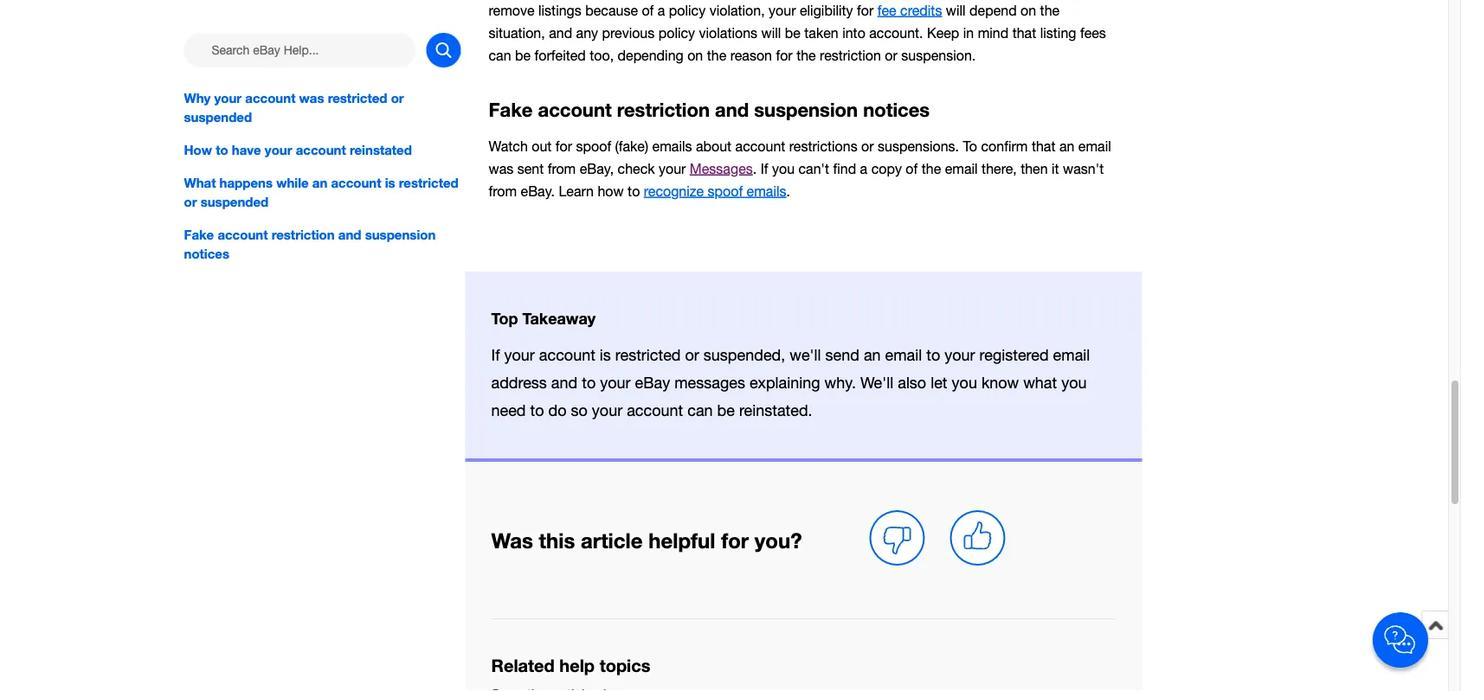 Task type: describe. For each thing, give the bounding box(es) containing it.
any
[[576, 25, 598, 41]]

the inside . if you can't find a copy of the email there, then it wasn't from ebay. learn how to
[[922, 160, 941, 176]]

check
[[618, 160, 655, 176]]

fake account restriction and suspension notices link
[[184, 225, 461, 263]]

of
[[906, 160, 918, 176]]

policy
[[659, 25, 695, 41]]

1 horizontal spatial spoof
[[708, 183, 743, 199]]

account inside what happens while an account is restricted or suspended
[[331, 175, 381, 191]]

recognize spoof emails .
[[644, 183, 790, 199]]

the up listing
[[1040, 2, 1060, 18]]

emails inside 'watch out for spoof (fake) emails about account restrictions or suspensions. to confirm that an email was sent from ebay, check your'
[[652, 138, 692, 154]]

we'll
[[790, 346, 821, 364]]

taken
[[805, 25, 839, 41]]

from inside 'watch out for spoof (fake) emails about account restrictions or suspensions. to confirm that an email was sent from ebay, check your'
[[548, 160, 576, 176]]

we'll
[[860, 374, 894, 392]]

article
[[581, 528, 643, 553]]

how
[[598, 183, 624, 199]]

restriction inside will depend on the situation, and any previous policy violations will be taken into account. keep in mind that listing fees can be forfeited too, depending on the reason for the restriction or suspension.
[[820, 48, 881, 64]]

the down the violations
[[707, 48, 727, 64]]

restrictions
[[789, 138, 858, 154]]

send
[[826, 346, 860, 364]]

listing
[[1040, 25, 1077, 41]]

messages link
[[690, 160, 753, 176]]

you?
[[755, 528, 802, 553]]

your right have
[[265, 142, 292, 158]]

fee
[[878, 2, 897, 18]]

keep
[[927, 25, 960, 41]]

how to have your account reinstated link
[[184, 140, 461, 159]]

related
[[491, 656, 555, 676]]

recognize
[[644, 183, 704, 199]]

helpful
[[649, 528, 716, 553]]

that inside 'watch out for spoof (fake) emails about account restrictions or suspensions. to confirm that an email was sent from ebay, check your'
[[1032, 138, 1056, 154]]

for inside 'watch out for spoof (fake) emails about account restrictions or suspensions. to confirm that an email was sent from ebay, check your'
[[556, 138, 572, 154]]

messages
[[675, 374, 745, 392]]

top
[[491, 309, 518, 328]]

if inside . if you can't find a copy of the email there, then it wasn't from ebay. learn how to
[[761, 160, 768, 176]]

while
[[276, 175, 309, 191]]

2 vertical spatial for
[[721, 528, 749, 553]]

why
[[184, 90, 211, 106]]

was
[[491, 528, 533, 553]]

suspended,
[[704, 346, 785, 364]]

(fake)
[[615, 138, 649, 154]]

an inside 'watch out for spoof (fake) emails about account restrictions or suspensions. to confirm that an email was sent from ebay, check your'
[[1060, 138, 1075, 154]]

to up so
[[582, 374, 596, 392]]

happens
[[220, 175, 273, 191]]

watch
[[489, 138, 528, 154]]

watch out for spoof (fake) emails about account restrictions or suspensions. to confirm that an email was sent from ebay, check your
[[489, 138, 1111, 176]]

your up "address"
[[504, 346, 535, 364]]

1 vertical spatial emails
[[747, 183, 787, 199]]

account up 'out'
[[538, 98, 612, 121]]

is inside what happens while an account is restricted or suspended
[[385, 175, 395, 191]]

mind
[[978, 25, 1009, 41]]

will depend on the situation, and any previous policy violations will be taken into account. keep in mind that listing fees can be forfeited too, depending on the reason for the restriction or suspension.
[[489, 2, 1106, 64]]

1 horizontal spatial .
[[787, 183, 790, 199]]

the down taken at top right
[[797, 48, 816, 64]]

ebay
[[635, 374, 670, 392]]

1 horizontal spatial notices
[[863, 98, 930, 121]]

restriction inside the fake account restriction and suspension notices link
[[272, 227, 335, 243]]

to left do at left bottom
[[530, 401, 544, 420]]

have
[[232, 142, 261, 158]]

forfeited
[[535, 48, 586, 64]]

messages
[[690, 160, 753, 176]]

about
[[696, 138, 732, 154]]

that inside will depend on the situation, and any previous policy violations will be taken into account. keep in mind that listing fees can be forfeited too, depending on the reason for the restriction or suspension.
[[1013, 25, 1037, 41]]

do
[[548, 401, 567, 420]]

0 vertical spatial on
[[1021, 2, 1036, 18]]

copy
[[872, 160, 902, 176]]

violations
[[699, 25, 758, 41]]

find
[[833, 160, 856, 176]]

reason
[[730, 48, 772, 64]]

then
[[1021, 160, 1048, 176]]

top takeaway
[[491, 309, 596, 328]]

1 vertical spatial fake account restriction and suspension notices
[[184, 227, 436, 262]]

suspension inside fake account restriction and suspension notices
[[365, 227, 436, 243]]

. inside . if you can't find a copy of the email there, then it wasn't from ebay. learn how to
[[753, 160, 757, 176]]

email inside . if you can't find a copy of the email there, then it wasn't from ebay. learn how to
[[945, 160, 978, 176]]

for inside will depend on the situation, and any previous policy violations will be taken into account. keep in mind that listing fees can be forfeited too, depending on the reason for the restriction or suspension.
[[776, 48, 793, 64]]

if your account is restricted or suspended, we'll send an email to your registered email address and to your ebay messages explaining why. we'll also let you know what you need to do so your account can be reinstated.
[[491, 346, 1090, 420]]

fee credits
[[878, 2, 942, 18]]

how to have your account reinstated
[[184, 142, 412, 158]]

explaining
[[750, 374, 820, 392]]

to right how
[[216, 142, 228, 158]]

was this article helpful for you?
[[491, 528, 802, 553]]

address
[[491, 374, 547, 392]]

credits
[[900, 2, 942, 18]]

was inside 'watch out for spoof (fake) emails about account restrictions or suspensions. to confirm that an email was sent from ebay, check your'
[[489, 160, 514, 176]]

also
[[898, 374, 927, 392]]

account up what happens while an account is restricted or suspended
[[296, 142, 346, 158]]

your right so
[[592, 401, 623, 420]]

confirm
[[981, 138, 1028, 154]]

or inside 'watch out for spoof (fake) emails about account restrictions or suspensions. to confirm that an email was sent from ebay, check your'
[[862, 138, 874, 154]]

previous
[[602, 25, 655, 41]]

suspended inside why your account was restricted or suspended
[[184, 109, 252, 125]]

email inside 'watch out for spoof (fake) emails about account restrictions or suspensions. to confirm that an email was sent from ebay, check your'
[[1079, 138, 1111, 154]]

account inside why your account was restricted or suspended
[[245, 90, 296, 106]]

0 vertical spatial be
[[785, 25, 801, 41]]

takeaway
[[522, 309, 596, 328]]

why.
[[825, 374, 856, 392]]

or inside why your account was restricted or suspended
[[391, 90, 404, 106]]

. if you can't find a copy of the email there, then it wasn't from ebay. learn how to
[[489, 160, 1104, 199]]

what happens while an account is restricted or suspended
[[184, 175, 459, 210]]

there,
[[982, 160, 1017, 176]]

it
[[1052, 160, 1059, 176]]

what happens while an account is restricted or suspended link
[[184, 173, 461, 211]]

account inside fake account restriction and suspension notices
[[218, 227, 268, 243]]

email up "what"
[[1053, 346, 1090, 364]]



Task type: vqa. For each thing, say whether or not it's contained in the screenshot.
the right on
yes



Task type: locate. For each thing, give the bounding box(es) containing it.
from inside . if you can't find a copy of the email there, then it wasn't from ebay. learn how to
[[489, 183, 517, 199]]

can inside if your account is restricted or suspended, we'll send an email to your registered email address and to your ebay messages explaining why. we'll also let you know what you need to do so your account can be reinstated.
[[688, 401, 713, 420]]

email up also
[[885, 346, 922, 364]]

will
[[946, 2, 966, 18], [761, 25, 781, 41]]

1 vertical spatial be
[[515, 48, 531, 64]]

or up 'a'
[[862, 138, 874, 154]]

is inside if your account is restricted or suspended, we'll send an email to your registered email address and to your ebay messages explaining why. we'll also let you know what you need to do so your account can be reinstated.
[[600, 346, 611, 364]]

and up do at left bottom
[[551, 374, 578, 392]]

or down account.
[[885, 48, 898, 64]]

1 horizontal spatial emails
[[747, 183, 787, 199]]

0 horizontal spatial fake account restriction and suspension notices
[[184, 227, 436, 262]]

0 vertical spatial fake
[[489, 98, 533, 121]]

1 vertical spatial spoof
[[708, 183, 743, 199]]

1 horizontal spatial for
[[721, 528, 749, 553]]

2 horizontal spatial an
[[1060, 138, 1075, 154]]

sent
[[517, 160, 544, 176]]

will up reason
[[761, 25, 781, 41]]

0 horizontal spatial if
[[491, 346, 500, 364]]

2 horizontal spatial you
[[1062, 374, 1087, 392]]

0 horizontal spatial on
[[688, 48, 703, 64]]

depend
[[970, 2, 1017, 18]]

0 horizontal spatial was
[[299, 90, 324, 106]]

was down search ebay help... text box on the top of the page
[[299, 90, 324, 106]]

the
[[1040, 2, 1060, 18], [707, 48, 727, 64], [797, 48, 816, 64], [922, 160, 941, 176]]

0 vertical spatial suspension
[[754, 98, 858, 121]]

0 horizontal spatial fake
[[184, 227, 214, 243]]

you right let
[[952, 374, 977, 392]]

account inside 'watch out for spoof (fake) emails about account restrictions or suspensions. to confirm that an email was sent from ebay, check your'
[[736, 138, 786, 154]]

if inside if your account is restricted or suspended, we'll send an email to your registered email address and to your ebay messages explaining why. we'll also let you know what you need to do so your account can be reinstated.
[[491, 346, 500, 364]]

restriction
[[820, 48, 881, 64], [617, 98, 710, 121], [272, 227, 335, 243]]

0 horizontal spatial spoof
[[576, 138, 611, 154]]

suspension.
[[902, 48, 976, 64]]

emails right (fake) at top left
[[652, 138, 692, 154]]

2 vertical spatial an
[[864, 346, 881, 364]]

for
[[776, 48, 793, 64], [556, 138, 572, 154], [721, 528, 749, 553]]

know
[[982, 374, 1019, 392]]

will up the keep
[[946, 2, 966, 18]]

and down what happens while an account is restricted or suspended link
[[338, 227, 361, 243]]

1 horizontal spatial from
[[548, 160, 576, 176]]

restricted for if your account is restricted or suspended, we'll send an email to your registered email address and to your ebay messages explaining why. we'll also let you know what you need to do so your account can be reinstated.
[[615, 346, 681, 364]]

restricted inside if your account is restricted or suspended, we'll send an email to your registered email address and to your ebay messages explaining why. we'll also let you know what you need to do so your account can be reinstated.
[[615, 346, 681, 364]]

1 vertical spatial on
[[688, 48, 703, 64]]

spoof
[[576, 138, 611, 154], [708, 183, 743, 199]]

for right 'out'
[[556, 138, 572, 154]]

0 horizontal spatial you
[[772, 160, 795, 176]]

2 horizontal spatial restricted
[[615, 346, 681, 364]]

1 vertical spatial that
[[1032, 138, 1056, 154]]

suspended
[[184, 109, 252, 125], [201, 194, 269, 210]]

email down to
[[945, 160, 978, 176]]

for right reason
[[776, 48, 793, 64]]

0 horizontal spatial for
[[556, 138, 572, 154]]

0 horizontal spatial restriction
[[272, 227, 335, 243]]

your inside 'watch out for spoof (fake) emails about account restrictions or suspensions. to confirm that an email was sent from ebay, check your'
[[659, 160, 686, 176]]

0 horizontal spatial an
[[312, 175, 328, 191]]

help
[[560, 656, 595, 676]]

and inside the fake account restriction and suspension notices link
[[338, 227, 361, 243]]

your
[[214, 90, 242, 106], [265, 142, 292, 158], [659, 160, 686, 176], [504, 346, 535, 364], [945, 346, 975, 364], [600, 374, 631, 392], [592, 401, 623, 420]]

0 vertical spatial .
[[753, 160, 757, 176]]

the right of
[[922, 160, 941, 176]]

spoof up ebay,
[[576, 138, 611, 154]]

your up let
[[945, 346, 975, 364]]

email up the wasn't
[[1079, 138, 1111, 154]]

account down search ebay help... text box on the top of the page
[[245, 90, 296, 106]]

0 horizontal spatial can
[[489, 48, 511, 64]]

emails
[[652, 138, 692, 154], [747, 183, 787, 199]]

1 vertical spatial restricted
[[399, 175, 459, 191]]

notices down what
[[184, 246, 229, 262]]

1 vertical spatial suspension
[[365, 227, 436, 243]]

be left taken at top right
[[785, 25, 801, 41]]

reinstated
[[350, 142, 412, 158]]

or
[[885, 48, 898, 64], [391, 90, 404, 106], [862, 138, 874, 154], [184, 194, 197, 210], [685, 346, 699, 364]]

learn
[[559, 183, 594, 199]]

is
[[385, 175, 395, 191], [600, 346, 611, 364]]

in
[[963, 25, 974, 41]]

1 vertical spatial notices
[[184, 246, 229, 262]]

1 vertical spatial is
[[600, 346, 611, 364]]

to inside . if you can't find a copy of the email there, then it wasn't from ebay. learn how to
[[628, 183, 640, 199]]

from
[[548, 160, 576, 176], [489, 183, 517, 199]]

an inside what happens while an account is restricted or suspended
[[312, 175, 328, 191]]

and up forfeited
[[549, 25, 572, 41]]

0 vertical spatial from
[[548, 160, 576, 176]]

1 horizontal spatial is
[[600, 346, 611, 364]]

you inside . if you can't find a copy of the email there, then it wasn't from ebay. learn how to
[[772, 160, 795, 176]]

0 vertical spatial is
[[385, 175, 395, 191]]

into
[[843, 25, 866, 41]]

can inside will depend on the situation, and any previous policy violations will be taken into account. keep in mind that listing fees can be forfeited too, depending on the reason for the restriction or suspension.
[[489, 48, 511, 64]]

suspended down happens
[[201, 194, 269, 210]]

2 vertical spatial be
[[717, 401, 735, 420]]

0 vertical spatial that
[[1013, 25, 1037, 41]]

that right mind
[[1013, 25, 1037, 41]]

fake account restriction and suspension notices down what happens while an account is restricted or suspended
[[184, 227, 436, 262]]

so
[[571, 401, 588, 420]]

an
[[1060, 138, 1075, 154], [312, 175, 328, 191], [864, 346, 881, 364]]

that up the then
[[1032, 138, 1056, 154]]

1 vertical spatial from
[[489, 183, 517, 199]]

0 horizontal spatial notices
[[184, 246, 229, 262]]

0 vertical spatial spoof
[[576, 138, 611, 154]]

restriction down into
[[820, 48, 881, 64]]

restricted up ebay
[[615, 346, 681, 364]]

1 vertical spatial was
[[489, 160, 514, 176]]

on right depend
[[1021, 2, 1036, 18]]

let
[[931, 374, 948, 392]]

restriction down what happens while an account is restricted or suspended
[[272, 227, 335, 243]]

fake down what
[[184, 227, 214, 243]]

0 horizontal spatial will
[[761, 25, 781, 41]]

be down situation,
[[515, 48, 531, 64]]

was inside why your account was restricted or suspended
[[299, 90, 324, 106]]

notices
[[863, 98, 930, 121], [184, 246, 229, 262]]

your left ebay
[[600, 374, 631, 392]]

or up the 'reinstated'
[[391, 90, 404, 106]]

or inside what happens while an account is restricted or suspended
[[184, 194, 197, 210]]

. up recognize spoof emails .
[[753, 160, 757, 176]]

your right why
[[214, 90, 242, 106]]

situation,
[[489, 25, 545, 41]]

1 vertical spatial restriction
[[617, 98, 710, 121]]

your inside why your account was restricted or suspended
[[214, 90, 242, 106]]

0 vertical spatial can
[[489, 48, 511, 64]]

related help topics
[[491, 656, 651, 676]]

spoof down messages
[[708, 183, 743, 199]]

you
[[772, 160, 795, 176], [952, 374, 977, 392], [1062, 374, 1087, 392]]

account
[[245, 90, 296, 106], [538, 98, 612, 121], [736, 138, 786, 154], [296, 142, 346, 158], [331, 175, 381, 191], [218, 227, 268, 243], [539, 346, 596, 364], [627, 401, 683, 420]]

suspended inside what happens while an account is restricted or suspended
[[201, 194, 269, 210]]

from left ebay.
[[489, 183, 517, 199]]

registered
[[980, 346, 1049, 364]]

Search eBay Help... text field
[[184, 33, 416, 68]]

0 vertical spatial restricted
[[328, 90, 387, 106]]

0 horizontal spatial is
[[385, 175, 395, 191]]

1 horizontal spatial if
[[761, 160, 768, 176]]

1 vertical spatial will
[[761, 25, 781, 41]]

depending
[[618, 48, 684, 64]]

you left the can't
[[772, 160, 795, 176]]

out
[[532, 138, 552, 154]]

restriction up (fake) at top left
[[617, 98, 710, 121]]

account down takeaway
[[539, 346, 596, 364]]

an up we'll
[[864, 346, 881, 364]]

or down what
[[184, 194, 197, 210]]

0 horizontal spatial emails
[[652, 138, 692, 154]]

account.
[[869, 25, 923, 41]]

1 vertical spatial if
[[491, 346, 500, 364]]

0 horizontal spatial restricted
[[328, 90, 387, 106]]

on
[[1021, 2, 1036, 18], [688, 48, 703, 64]]

on down policy
[[688, 48, 703, 64]]

and inside if your account is restricted or suspended, we'll send an email to your registered email address and to your ebay messages explaining why. we'll also let you know what you need to do so your account can be reinstated.
[[551, 374, 578, 392]]

too,
[[590, 48, 614, 64]]

1 horizontal spatial be
[[717, 401, 735, 420]]

your up recognize
[[659, 160, 686, 176]]

2 horizontal spatial for
[[776, 48, 793, 64]]

be
[[785, 25, 801, 41], [515, 48, 531, 64], [717, 401, 735, 420]]

0 vertical spatial if
[[761, 160, 768, 176]]

to up let
[[927, 346, 940, 364]]

you right "what"
[[1062, 374, 1087, 392]]

1 vertical spatial can
[[688, 401, 713, 420]]

1 vertical spatial .
[[787, 183, 790, 199]]

emails down 'watch out for spoof (fake) emails about account restrictions or suspensions. to confirm that an email was sent from ebay, check your'
[[747, 183, 787, 199]]

1 vertical spatial for
[[556, 138, 572, 154]]

0 horizontal spatial be
[[515, 48, 531, 64]]

notices inside fake account restriction and suspension notices
[[184, 246, 229, 262]]

notices up suspensions.
[[863, 98, 930, 121]]

to down check on the top
[[628, 183, 640, 199]]

fake account restriction and suspension notices
[[489, 98, 930, 121], [184, 227, 436, 262]]

this
[[539, 528, 575, 553]]

topics
[[600, 656, 651, 676]]

why your account was restricted or suspended link
[[184, 88, 461, 126]]

or up messages
[[685, 346, 699, 364]]

account down ebay
[[627, 401, 683, 420]]

can down situation,
[[489, 48, 511, 64]]

suspensions.
[[878, 138, 959, 154]]

0 vertical spatial suspended
[[184, 109, 252, 125]]

1 horizontal spatial you
[[952, 374, 977, 392]]

restricted inside why your account was restricted or suspended
[[328, 90, 387, 106]]

ebay,
[[580, 160, 614, 176]]

if up "address"
[[491, 346, 500, 364]]

restricted up the 'reinstated'
[[328, 90, 387, 106]]

1 horizontal spatial fake
[[489, 98, 533, 121]]

email
[[1079, 138, 1111, 154], [945, 160, 978, 176], [885, 346, 922, 364], [1053, 346, 1090, 364]]

suspension
[[754, 98, 858, 121], [365, 227, 436, 243]]

if right messages
[[761, 160, 768, 176]]

how
[[184, 142, 212, 158]]

1 horizontal spatial suspension
[[754, 98, 858, 121]]

2 horizontal spatial restriction
[[820, 48, 881, 64]]

be inside if your account is restricted or suspended, we'll send an email to your registered email address and to your ebay messages explaining why. we'll also let you know what you need to do so your account can be reinstated.
[[717, 401, 735, 420]]

from up learn
[[548, 160, 576, 176]]

0 vertical spatial will
[[946, 2, 966, 18]]

2 vertical spatial restricted
[[615, 346, 681, 364]]

restricted for why your account was restricted or suspended
[[328, 90, 387, 106]]

0 vertical spatial notices
[[863, 98, 930, 121]]

1 vertical spatial fake
[[184, 227, 214, 243]]

0 horizontal spatial from
[[489, 183, 517, 199]]

reinstated.
[[739, 401, 813, 420]]

account up messages
[[736, 138, 786, 154]]

1 horizontal spatial was
[[489, 160, 514, 176]]

an up the wasn't
[[1060, 138, 1075, 154]]

0 horizontal spatial .
[[753, 160, 757, 176]]

wasn't
[[1063, 160, 1104, 176]]

0 vertical spatial for
[[776, 48, 793, 64]]

fee credits link
[[878, 2, 942, 18]]

an right while
[[312, 175, 328, 191]]

2 horizontal spatial be
[[785, 25, 801, 41]]

be down messages
[[717, 401, 735, 420]]

1 vertical spatial an
[[312, 175, 328, 191]]

spoof inside 'watch out for spoof (fake) emails about account restrictions or suspensions. to confirm that an email was sent from ebay, check your'
[[576, 138, 611, 154]]

and inside will depend on the situation, and any previous policy violations will be taken into account. keep in mind that listing fees can be forfeited too, depending on the reason for the restriction or suspension.
[[549, 25, 572, 41]]

1 horizontal spatial restricted
[[399, 175, 459, 191]]

was
[[299, 90, 324, 106], [489, 160, 514, 176]]

an inside if your account is restricted or suspended, we'll send an email to your registered email address and to your ebay messages explaining why. we'll also let you know what you need to do so your account can be reinstated.
[[864, 346, 881, 364]]

restricted inside what happens while an account is restricted or suspended
[[399, 175, 459, 191]]

account down the 'reinstated'
[[331, 175, 381, 191]]

0 horizontal spatial suspension
[[365, 227, 436, 243]]

1 vertical spatial suspended
[[201, 194, 269, 210]]

can down messages
[[688, 401, 713, 420]]

1 horizontal spatial can
[[688, 401, 713, 420]]

fake
[[489, 98, 533, 121], [184, 227, 214, 243]]

1 horizontal spatial on
[[1021, 2, 1036, 18]]

0 vertical spatial emails
[[652, 138, 692, 154]]

1 horizontal spatial fake account restriction and suspension notices
[[489, 98, 930, 121]]

a
[[860, 160, 868, 176]]

or inside will depend on the situation, and any previous policy violations will be taken into account. keep in mind that listing fees can be forfeited too, depending on the reason for the restriction or suspension.
[[885, 48, 898, 64]]

why your account was restricted or suspended
[[184, 90, 404, 125]]

0 vertical spatial was
[[299, 90, 324, 106]]

restricted down the 'reinstated'
[[399, 175, 459, 191]]

fake up watch
[[489, 98, 533, 121]]

can
[[489, 48, 511, 64], [688, 401, 713, 420]]

recognize spoof emails link
[[644, 183, 787, 199]]

that
[[1013, 25, 1037, 41], [1032, 138, 1056, 154]]

0 vertical spatial an
[[1060, 138, 1075, 154]]

need
[[491, 401, 526, 420]]

fees
[[1080, 25, 1106, 41]]

0 vertical spatial restriction
[[820, 48, 881, 64]]

1 horizontal spatial restriction
[[617, 98, 710, 121]]

can't
[[799, 160, 829, 176]]

was down watch
[[489, 160, 514, 176]]

1 horizontal spatial an
[[864, 346, 881, 364]]

ebay.
[[521, 183, 555, 199]]

0 vertical spatial fake account restriction and suspension notices
[[489, 98, 930, 121]]

2 vertical spatial restriction
[[272, 227, 335, 243]]

what
[[184, 175, 216, 191]]

. down 'watch out for spoof (fake) emails about account restrictions or suspensions. to confirm that an email was sent from ebay, check your'
[[787, 183, 790, 199]]

for left you?
[[721, 528, 749, 553]]

or inside if your account is restricted or suspended, we'll send an email to your registered email address and to your ebay messages explaining why. we'll also let you know what you need to do so your account can be reinstated.
[[685, 346, 699, 364]]

to
[[963, 138, 977, 154]]

1 horizontal spatial will
[[946, 2, 966, 18]]

suspended down why
[[184, 109, 252, 125]]

fake account restriction and suspension notices up about
[[489, 98, 930, 121]]

account down happens
[[218, 227, 268, 243]]

and up about
[[715, 98, 749, 121]]

what
[[1024, 374, 1057, 392]]



